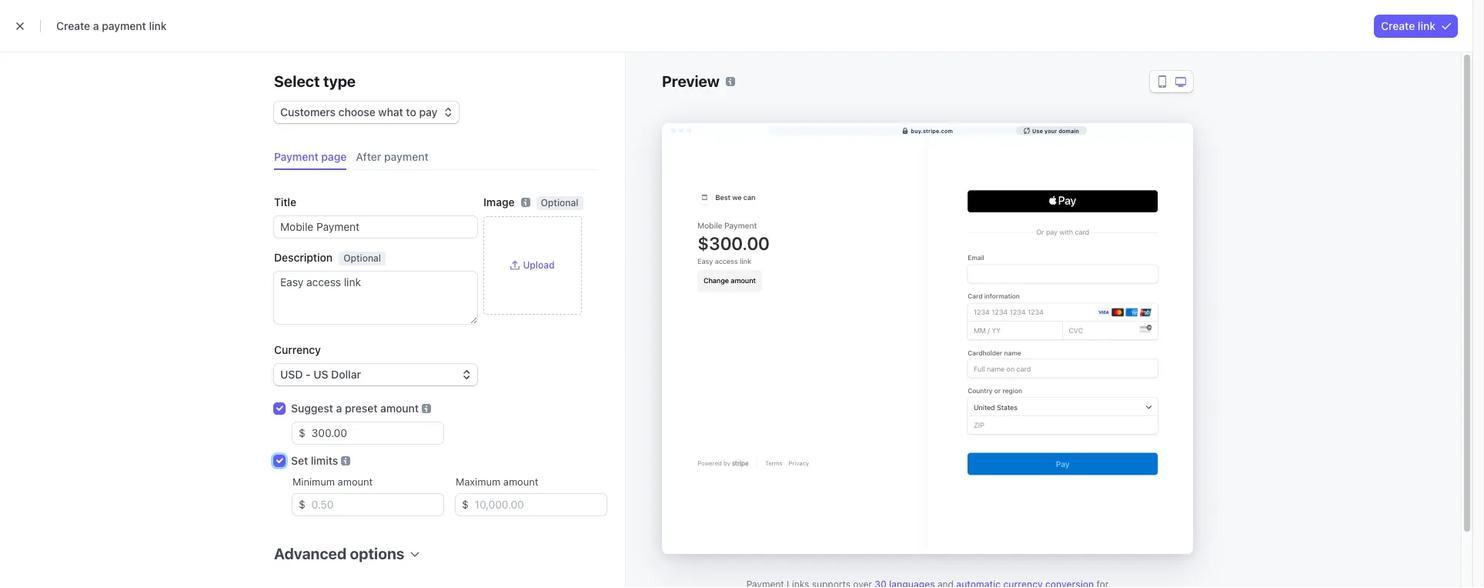 Task type: locate. For each thing, give the bounding box(es) containing it.
0 vertical spatial optional
[[541, 197, 579, 209]]

optional
[[541, 197, 579, 209], [343, 253, 381, 264]]

page
[[321, 150, 347, 163]]

1 horizontal spatial payment
[[384, 150, 429, 163]]

preview
[[662, 72, 720, 90]]

advanced options button
[[268, 538, 420, 565]]

10,000.00 text field
[[469, 494, 607, 516]]

2 horizontal spatial amount
[[503, 476, 538, 488]]

your
[[1045, 127, 1057, 134]]

a for create
[[93, 19, 99, 32]]

amount up 0.50 text field
[[338, 476, 373, 488]]

0 horizontal spatial create
[[56, 19, 90, 32]]

a for suggest
[[336, 402, 342, 415]]

currency
[[274, 343, 321, 356]]

1 horizontal spatial link
[[1418, 19, 1436, 32]]

domain
[[1059, 127, 1079, 134]]

2 link from the left
[[1418, 19, 1436, 32]]

0 horizontal spatial amount
[[338, 476, 373, 488]]

limits
[[311, 454, 338, 467]]

customers choose what to pay
[[280, 105, 438, 119]]

use your domain
[[1032, 127, 1079, 134]]

$ button
[[293, 423, 305, 444], [293, 494, 305, 516], [456, 494, 469, 516]]

advanced
[[274, 545, 347, 563]]

use your domain button
[[1016, 126, 1087, 135]]

minimum
[[293, 476, 335, 488]]

customers choose what to pay button
[[274, 99, 459, 123]]

select
[[274, 72, 320, 90]]

after payment
[[356, 150, 429, 163]]

set limits
[[291, 454, 338, 467]]

optional down name of cause or service text field
[[343, 253, 381, 264]]

amount for maximum amount
[[503, 476, 538, 488]]

create inside button
[[1381, 19, 1415, 32]]

-
[[306, 368, 311, 381]]

$ button down maximum
[[456, 494, 469, 516]]

a inside tab panel
[[336, 402, 342, 415]]

buy.stripe.com
[[911, 127, 953, 134]]

minimum amount
[[293, 476, 373, 488]]

amount up 10,000.00 text box
[[503, 476, 538, 488]]

upload button
[[511, 259, 555, 272]]

1 vertical spatial a
[[336, 402, 342, 415]]

1 vertical spatial optional
[[343, 253, 381, 264]]

description
[[274, 251, 333, 264]]

a
[[93, 19, 99, 32], [336, 402, 342, 415]]

maximum
[[456, 476, 501, 488]]

create
[[56, 19, 90, 32], [1381, 19, 1415, 32]]

options
[[350, 545, 404, 563]]

1 horizontal spatial a
[[336, 402, 342, 415]]

amount
[[380, 402, 419, 415], [338, 476, 373, 488], [503, 476, 538, 488]]

1 horizontal spatial amount
[[380, 402, 419, 415]]

suggest
[[291, 402, 333, 415]]

$ for maximum
[[462, 498, 469, 511]]

amount up 0.00 text box
[[380, 402, 419, 415]]

usd - us dollar button
[[274, 364, 477, 386]]

us
[[314, 368, 328, 381]]

$ down suggest
[[299, 427, 305, 440]]

suggest a preset amount
[[291, 402, 419, 415]]

$ down maximum
[[462, 498, 469, 511]]

create a payment link
[[56, 19, 167, 32]]

select type
[[274, 72, 356, 90]]

0 vertical spatial payment
[[102, 19, 146, 32]]

Name of cause or service text field
[[274, 216, 477, 238]]

preset
[[345, 402, 378, 415]]

0 horizontal spatial link
[[149, 19, 167, 32]]

$ button down minimum
[[293, 494, 305, 516]]

payment
[[102, 19, 146, 32], [384, 150, 429, 163]]

1 vertical spatial payment
[[384, 150, 429, 163]]

0 horizontal spatial optional
[[343, 253, 381, 264]]

use
[[1032, 127, 1043, 134]]

optional right image
[[541, 197, 579, 209]]

maximum amount
[[456, 476, 538, 488]]

link
[[149, 19, 167, 32], [1418, 19, 1436, 32]]

create link
[[1381, 19, 1436, 32]]

1 create from the left
[[56, 19, 90, 32]]

dollar
[[331, 368, 361, 381]]

2 create from the left
[[1381, 19, 1415, 32]]

payment inside button
[[384, 150, 429, 163]]

1 horizontal spatial create
[[1381, 19, 1415, 32]]

$
[[299, 427, 305, 440], [299, 498, 305, 511], [462, 498, 469, 511]]

$ down minimum
[[299, 498, 305, 511]]

0 vertical spatial a
[[93, 19, 99, 32]]

0 horizontal spatial a
[[93, 19, 99, 32]]

payment
[[274, 150, 319, 163]]



Task type: vqa. For each thing, say whether or not it's contained in the screenshot.
Preview at left
yes



Task type: describe. For each thing, give the bounding box(es) containing it.
$ for minimum
[[299, 498, 305, 511]]

1 link from the left
[[149, 19, 167, 32]]

payment page
[[274, 150, 347, 163]]

$ button up set
[[293, 423, 305, 444]]

0 horizontal spatial payment
[[102, 19, 146, 32]]

choose
[[339, 105, 376, 119]]

payment page button
[[268, 145, 356, 170]]

payment page tab panel
[[262, 170, 607, 587]]

usd - us dollar
[[280, 368, 361, 381]]

create link button
[[1375, 15, 1457, 37]]

upload
[[523, 259, 555, 271]]

create for create a payment link
[[56, 19, 90, 32]]

$ button for minimum amount
[[293, 494, 305, 516]]

0.00 text field
[[305, 423, 443, 444]]

$ button for maximum amount
[[456, 494, 469, 516]]

Give customers more detail about what they're paying for. text field
[[274, 272, 477, 324]]

pay
[[419, 105, 438, 119]]

link inside button
[[1418, 19, 1436, 32]]

amount for minimum amount
[[338, 476, 373, 488]]

set
[[291, 454, 308, 467]]

payment link settings tab list
[[268, 145, 597, 170]]

image
[[483, 196, 515, 209]]

customers
[[280, 105, 336, 119]]

what
[[378, 105, 403, 119]]

to
[[406, 105, 416, 119]]

title
[[274, 196, 296, 209]]

advanced options
[[274, 545, 404, 563]]

1 horizontal spatial optional
[[541, 197, 579, 209]]

0.50 text field
[[305, 494, 443, 516]]

type
[[323, 72, 356, 90]]

after
[[356, 150, 381, 163]]

create for create link
[[1381, 19, 1415, 32]]

usd
[[280, 368, 303, 381]]

after payment button
[[350, 145, 438, 170]]



